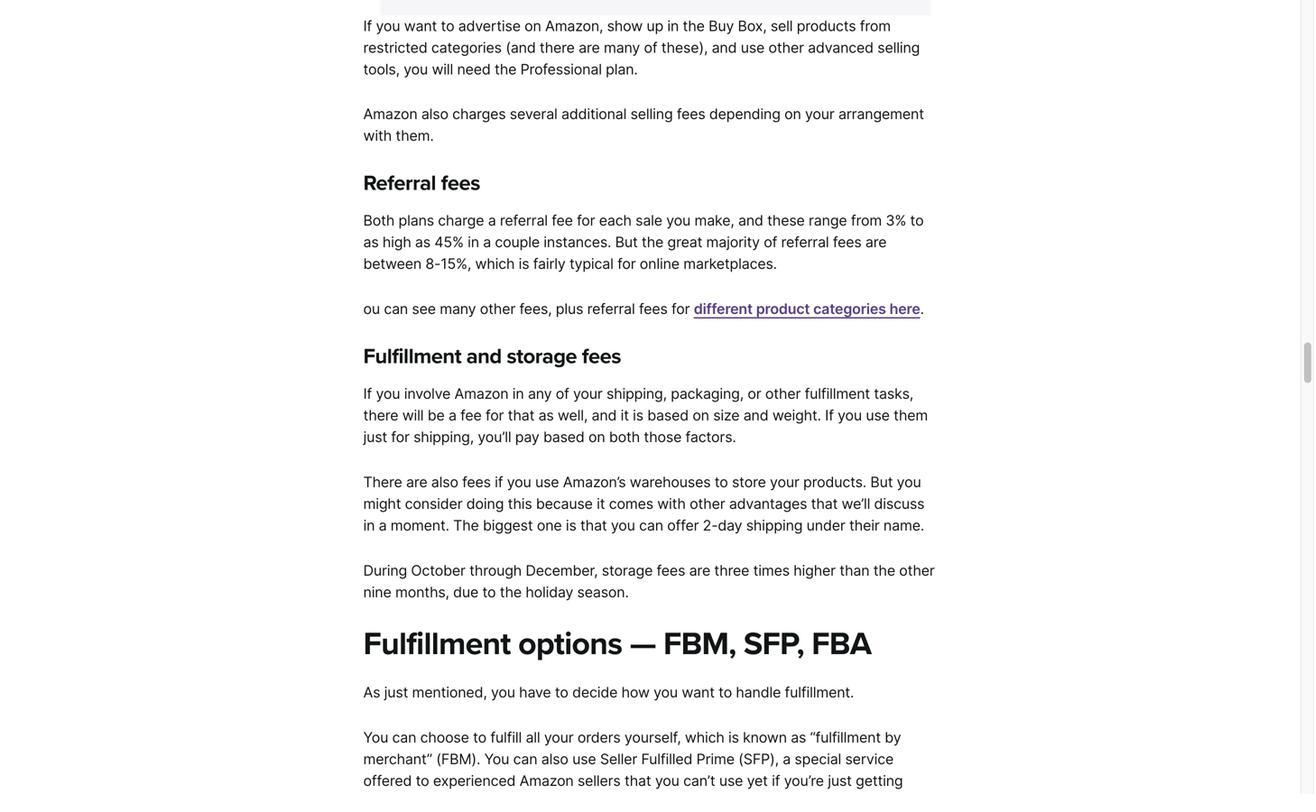 Task type: describe. For each thing, give the bounding box(es) containing it.
for left different
[[672, 300, 690, 318]]

for up instances.
[[577, 212, 595, 230]]

one inside there are also fees if you use amazon's warehouses to store your products. but you might consider doing this because it comes with other advantages that we'll discuss in a moment. the biggest one is that you can offer 2-day shipping under their name.
[[537, 517, 562, 534]]

that inside you can choose to fulfill all your orders yourself, which is known as "fulfillment by merchant" (fbm). you can also use seller fulfilled prime (sfp), a special service offered to experienced amazon sellers that you can't use yet if you're just getting started. and you can use fulfillment by amazon, which is the one they want you
[[625, 772, 651, 790]]

it inside if you involve amazon in any of your shipping, packaging, or other fulfillment tasks, there will be a fee for that as well, and it is based on size and weight. if you use them just for shipping, you'll pay based on both those factors.
[[621, 407, 629, 424]]

the up these),
[[683, 17, 705, 35]]

the down (and
[[495, 60, 517, 78]]

fairly
[[533, 255, 566, 273]]

just inside if you involve amazon in any of your shipping, packaging, or other fulfillment tasks, there will be a fee for that as well, and it is based on size and weight. if you use them just for shipping, you'll pay based on both those factors.
[[363, 429, 387, 446]]

charge
[[438, 212, 484, 230]]

seller
[[600, 750, 637, 768]]

many inside if you want to advertise on amazon, show up in the buy box, sell products from restricted categories (and there are many of these), and use other advanced selling tools, you will need the professional plan.
[[604, 39, 640, 56]]

sale
[[636, 212, 663, 230]]

great
[[668, 234, 703, 251]]

but inside both plans charge a referral fee for each sale you make, and these range from 3% to as high as 45% in a couple instances. but the great majority of referral fees are between 8-15%, which is fairly typical for online marketplaces.
[[615, 234, 638, 251]]

the inside both plans charge a referral fee for each sale you make, and these range from 3% to as high as 45% in a couple instances. but the great majority of referral fees are between 8-15%, which is fairly typical for online marketplaces.
[[642, 234, 664, 251]]

you're
[[784, 772, 824, 790]]

getting
[[856, 772, 903, 790]]

under
[[807, 517, 846, 534]]

biggest
[[483, 517, 533, 534]]

them
[[894, 407, 928, 424]]

other inside if you want to advertise on amazon, show up in the buy box, sell products from restricted categories (and there are many of these), and use other advanced selling tools, you will need the professional plan.
[[769, 39, 804, 56]]

will inside if you involve amazon in any of your shipping, packaging, or other fulfillment tasks, there will be a fee for that as well, and it is based on size and weight. if you use them just for shipping, you'll pay based on both those factors.
[[402, 407, 424, 424]]

as just mentioned, you have to decide how you want to handle fulfillment.
[[363, 684, 858, 701]]

you down experienced
[[450, 794, 474, 794]]

that up under
[[811, 495, 838, 513]]

options
[[518, 625, 622, 663]]

0 vertical spatial by
[[885, 729, 901, 746]]

which inside both plans charge a referral fee for each sale you make, and these range from 3% to as high as 45% in a couple instances. but the great majority of referral fees are between 8-15%, which is fairly typical for online marketplaces.
[[475, 255, 515, 273]]

you up restricted
[[376, 17, 400, 35]]

their
[[849, 517, 880, 534]]

make,
[[695, 212, 735, 230]]

if for if you want to advertise on amazon, show up in the buy box, sell products from restricted categories (and there are many of these), and use other advanced selling tools, you will need the professional plan.
[[363, 17, 372, 35]]

discuss
[[874, 495, 925, 513]]

pay
[[515, 429, 540, 446]]

if inside there are also fees if you use amazon's warehouses to store your products. but you might consider doing this because it comes with other advantages that we'll discuss in a moment. the biggest one is that you can offer 2-day shipping under their name.
[[495, 474, 503, 491]]

size
[[713, 407, 740, 424]]

is inside if you involve amazon in any of your shipping, packaging, or other fulfillment tasks, there will be a fee for that as well, and it is based on size and weight. if you use them just for shipping, you'll pay based on both those factors.
[[633, 407, 644, 424]]

other inside during october through december, storage fees are three times higher than the other nine months, due to the holiday season.
[[899, 562, 935, 580]]

"fulfillment
[[810, 729, 881, 746]]

holiday
[[526, 584, 573, 601]]

you up "this"
[[507, 474, 531, 491]]

sfp,
[[744, 625, 804, 663]]

2 vertical spatial which
[[688, 794, 728, 794]]

as down plans
[[415, 234, 431, 251]]

are inside during october through december, storage fees are three times higher than the other nine months, due to the holiday season.
[[689, 562, 711, 580]]

want inside if you want to advertise on amazon, show up in the buy box, sell products from restricted categories (and there are many of these), and use other advanced selling tools, you will need the professional plan.
[[404, 17, 437, 35]]

—
[[630, 625, 656, 663]]

marketplaces.
[[684, 255, 777, 273]]

45%
[[434, 234, 464, 251]]

sell
[[771, 17, 793, 35]]

for up you'll
[[486, 407, 504, 424]]

than
[[840, 562, 870, 580]]

0 vertical spatial based
[[648, 407, 689, 424]]

other inside there are also fees if you use amazon's warehouses to store your products. but you might consider doing this because it comes with other advantages that we'll discuss in a moment. the biggest one is that you can offer 2-day shipping under their name.
[[690, 495, 725, 513]]

in inside there are also fees if you use amazon's warehouses to store your products. but you might consider doing this because it comes with other advantages that we'll discuss in a moment. the biggest one is that you can offer 2-day shipping under their name.
[[363, 517, 375, 534]]

amazon's
[[563, 474, 626, 491]]

to left handle
[[719, 684, 732, 701]]

typical
[[570, 255, 614, 273]]

might
[[363, 495, 401, 513]]

you down fulfillment
[[838, 407, 862, 424]]

these),
[[661, 39, 708, 56]]

amazon, inside you can choose to fulfill all your orders yourself, which is known as "fulfillment by merchant" (fbm). you can also use seller fulfilled prime (sfp), a special service offered to experienced amazon sellers that you can't use yet if you're just getting started. and you can use fulfillment by amazon, which is the one they want you
[[626, 794, 684, 794]]

0 horizontal spatial you
[[363, 729, 388, 746]]

fees up the charge at the left
[[441, 171, 480, 196]]

you left involve
[[376, 385, 400, 403]]

high
[[383, 234, 411, 251]]

day
[[718, 517, 742, 534]]

of inside both plans charge a referral fee for each sale you make, and these range from 3% to as high as 45% in a couple instances. but the great majority of referral fees are between 8-15%, which is fairly typical for online marketplaces.
[[764, 234, 777, 251]]

the right than
[[874, 562, 895, 580]]

any
[[528, 385, 552, 403]]

it inside there are also fees if you use amazon's warehouses to store your products. but you might consider doing this because it comes with other advantages that we'll discuss in a moment. the biggest one is that you can offer 2-day shipping under their name.
[[597, 495, 605, 513]]

they
[[801, 794, 831, 794]]

a inside you can choose to fulfill all your orders yourself, which is known as "fulfillment by merchant" (fbm). you can also use seller fulfilled prime (sfp), a special service offered to experienced amazon sellers that you can't use yet if you're just getting started. and you can use fulfillment by amazon, which is the one they want you
[[783, 750, 791, 768]]

fees down plus
[[582, 344, 621, 369]]

higher
[[794, 562, 836, 580]]

fba
[[812, 625, 871, 663]]

fulfillment for fulfillment and storage fees
[[363, 344, 461, 369]]

that inside if you involve amazon in any of your shipping, packaging, or other fulfillment tasks, there will be a fee for that as well, and it is based on size and weight. if you use them just for shipping, you'll pay based on both those factors.
[[508, 407, 535, 424]]

three
[[714, 562, 750, 580]]

consider
[[405, 495, 463, 513]]

is inside there are also fees if you use amazon's warehouses to store your products. but you might consider doing this because it comes with other advantages that we'll discuss in a moment. the biggest one is that you can offer 2-day shipping under their name.
[[566, 517, 577, 534]]

with inside amazon also charges several additional selling fees depending on your arrangement with them.
[[363, 127, 392, 145]]

experienced
[[433, 772, 516, 790]]

as down both
[[363, 234, 379, 251]]

yet
[[747, 772, 768, 790]]

is up prime
[[728, 729, 739, 746]]

to up and
[[416, 772, 429, 790]]

fees inside both plans charge a referral fee for each sale you make, and these range from 3% to as high as 45% in a couple instances. but the great majority of referral fees are between 8-15%, which is fairly typical for online marketplaces.
[[833, 234, 862, 251]]

fulfillment options — fbm, sfp, fba
[[363, 625, 871, 663]]

selling inside if you want to advertise on amazon, show up in the buy box, sell products from restricted categories (and there are many of these), and use other advanced selling tools, you will need the professional plan.
[[878, 39, 920, 56]]

just inside you can choose to fulfill all your orders yourself, which is known as "fulfillment by merchant" (fbm). you can also use seller fulfilled prime (sfp), a special service offered to experienced amazon sellers that you can't use yet if you're just getting started. and you can use fulfillment by amazon, which is the one they want you
[[828, 772, 852, 790]]

buy
[[709, 17, 734, 35]]

fees inside during october through december, storage fees are three times higher than the other nine months, due to the holiday season.
[[657, 562, 685, 580]]

decide
[[572, 684, 618, 701]]

season.
[[577, 584, 629, 601]]

can up merchant"
[[392, 729, 416, 746]]

a right the charge at the left
[[488, 212, 496, 230]]

arrangement
[[839, 105, 924, 123]]

to inside there are also fees if you use amazon's warehouses to store your products. but you might consider doing this because it comes with other advantages that we'll discuss in a moment. the biggest one is that you can offer 2-day shipping under their name.
[[715, 474, 728, 491]]

2 vertical spatial referral
[[587, 300, 635, 318]]

a left couple
[[483, 234, 491, 251]]

there are also fees if you use amazon's warehouses to store your products. but you might consider doing this because it comes with other advantages that we'll discuss in a moment. the biggest one is that you can offer 2-day shipping under their name.
[[363, 474, 928, 534]]

this
[[508, 495, 532, 513]]

handle
[[736, 684, 781, 701]]

other inside if you involve amazon in any of your shipping, packaging, or other fulfillment tasks, there will be a fee for that as well, and it is based on size and weight. if you use them just for shipping, you'll pay based on both those factors.
[[765, 385, 801, 403]]

fulfillment for fulfillment options — fbm, sfp, fba
[[363, 625, 511, 663]]

october
[[411, 562, 466, 580]]

known
[[743, 729, 787, 746]]

you down restricted
[[404, 60, 428, 78]]

3%
[[886, 212, 907, 230]]

offered
[[363, 772, 412, 790]]

you down comes
[[611, 517, 635, 534]]

your inside there are also fees if you use amazon's warehouses to store your products. but you might consider doing this because it comes with other advantages that we'll discuss in a moment. the biggest one is that you can offer 2-day shipping under their name.
[[770, 474, 800, 491]]

0 horizontal spatial many
[[440, 300, 476, 318]]

the down through
[[500, 584, 522, 601]]

on inside if you want to advertise on amazon, show up in the buy box, sell products from restricted categories (and there are many of these), and use other advanced selling tools, you will need the professional plan.
[[525, 17, 541, 35]]

december,
[[526, 562, 598, 580]]

because
[[536, 495, 593, 513]]

can down experienced
[[478, 794, 502, 794]]

fulfillment
[[805, 385, 870, 403]]

that down because at bottom
[[580, 517, 607, 534]]

these
[[767, 212, 805, 230]]

on left both
[[589, 429, 605, 446]]

moment.
[[391, 517, 449, 534]]

referral
[[363, 171, 436, 196]]

sellers
[[578, 772, 621, 790]]

can right ou
[[384, 300, 408, 318]]

(sfp),
[[739, 750, 779, 768]]

in inside both plans charge a referral fee for each sale you make, and these range from 3% to as high as 45% in a couple instances. but the great majority of referral fees are between 8-15%, which is fairly typical for online marketplaces.
[[468, 234, 479, 251]]

or
[[748, 385, 761, 403]]

1 vertical spatial based
[[543, 429, 585, 446]]

use inside there are also fees if you use amazon's warehouses to store your products. but you might consider doing this because it comes with other advantages that we'll discuss in a moment. the biggest one is that you can offer 2-day shipping under their name.
[[535, 474, 559, 491]]

through
[[470, 562, 522, 580]]

additional
[[561, 105, 627, 123]]

use inside if you involve amazon in any of your shipping, packaging, or other fulfillment tasks, there will be a fee for that as well, and it is based on size and weight. if you use them just for shipping, you'll pay based on both those factors.
[[866, 407, 890, 424]]

can't
[[683, 772, 715, 790]]

1 vertical spatial want
[[682, 684, 715, 701]]

product
[[756, 300, 810, 318]]

be
[[428, 407, 445, 424]]

2 vertical spatial if
[[825, 407, 834, 424]]

up
[[647, 17, 664, 35]]

also inside there are also fees if you use amazon's warehouses to store your products. but you might consider doing this because it comes with other advantages that we'll discuss in a moment. the biggest one is that you can offer 2-day shipping under their name.
[[431, 474, 458, 491]]

2 horizontal spatial referral
[[781, 234, 829, 251]]

use left yet
[[719, 772, 743, 790]]

there
[[363, 474, 402, 491]]

1 vertical spatial which
[[685, 729, 725, 746]]

offer
[[667, 517, 699, 534]]

you'll
[[478, 429, 511, 446]]

amazon inside amazon also charges several additional selling fees depending on your arrangement with them.
[[363, 105, 418, 123]]

can inside there are also fees if you use amazon's warehouses to store your products. but you might consider doing this because it comes with other advantages that we'll discuss in a moment. the biggest one is that you can offer 2-day shipping under their name.
[[639, 517, 663, 534]]

with inside there are also fees if you use amazon's warehouses to store your products. but you might consider doing this because it comes with other advantages that we'll discuss in a moment. the biggest one is that you can offer 2-day shipping under their name.
[[657, 495, 686, 513]]

also inside amazon also charges several additional selling fees depending on your arrangement with them.
[[421, 105, 449, 123]]

plus
[[556, 300, 583, 318]]

is inside both plans charge a referral fee for each sale you make, and these range from 3% to as high as 45% in a couple instances. but the great majority of referral fees are between 8-15%, which is fairly typical for online marketplaces.
[[519, 255, 529, 273]]

and
[[419, 794, 446, 794]]

charges
[[452, 105, 506, 123]]

1 horizontal spatial categories
[[813, 300, 886, 318]]

ou can see many other fees, plus referral fees for different product categories here .
[[363, 300, 924, 318]]



Task type: locate. For each thing, give the bounding box(es) containing it.
one down you're
[[772, 794, 797, 794]]

2 horizontal spatial of
[[764, 234, 777, 251]]

2 vertical spatial of
[[556, 385, 569, 403]]

0 horizontal spatial but
[[615, 234, 638, 251]]

fee up instances.
[[552, 212, 573, 230]]

that down the seller
[[625, 772, 651, 790]]

couple
[[495, 234, 540, 251]]

if inside if you want to advertise on amazon, show up in the buy box, sell products from restricted categories (and there are many of these), and use other advanced selling tools, you will need the professional plan.
[[363, 17, 372, 35]]

use down experienced
[[506, 794, 530, 794]]

to inside if you want to advertise on amazon, show up in the buy box, sell products from restricted categories (and there are many of these), and use other advanced selling tools, you will need the professional plan.
[[441, 17, 454, 35]]

amazon inside if you involve amazon in any of your shipping, packaging, or other fulfillment tasks, there will be a fee for that as well, and it is based on size and weight. if you use them just for shipping, you'll pay based on both those factors.
[[454, 385, 509, 403]]

to right 3%
[[910, 212, 924, 230]]

for left online
[[618, 255, 636, 273]]

fulfillment
[[363, 344, 461, 369], [363, 625, 511, 663], [534, 794, 602, 794]]

0 vertical spatial many
[[604, 39, 640, 56]]

your left arrangement at right top
[[805, 105, 835, 123]]

in right up
[[667, 17, 679, 35]]

packaging,
[[671, 385, 744, 403]]

2 vertical spatial fulfillment
[[534, 794, 602, 794]]

both plans charge a referral fee for each sale you make, and these range from 3% to as high as 45% in a couple instances. but the great majority of referral fees are between 8-15%, which is fairly typical for online marketplaces.
[[363, 212, 924, 273]]

store
[[732, 474, 766, 491]]

to inside during october through december, storage fees are three times higher than the other nine months, due to the holiday season.
[[483, 584, 496, 601]]

factors.
[[686, 429, 736, 446]]

is down because at bottom
[[566, 517, 577, 534]]

in right 45%
[[468, 234, 479, 251]]

use down orders
[[572, 750, 596, 768]]

selling right the "advanced"
[[878, 39, 920, 56]]

for up the there at the bottom left of page
[[391, 429, 410, 446]]

in down the might
[[363, 517, 375, 534]]

your right all
[[544, 729, 574, 746]]

categories left "here"
[[813, 300, 886, 318]]

1 horizontal spatial selling
[[878, 39, 920, 56]]

amazon down all
[[520, 772, 574, 790]]

0 vertical spatial just
[[363, 429, 387, 446]]

1 vertical spatial just
[[384, 684, 408, 701]]

categories inside if you want to advertise on amazon, show up in the buy box, sell products from restricted categories (and there are many of these), and use other advanced selling tools, you will need the professional plan.
[[431, 39, 502, 56]]

each
[[599, 212, 632, 230]]

referral up couple
[[500, 212, 548, 230]]

0 vertical spatial also
[[421, 105, 449, 123]]

0 horizontal spatial based
[[543, 429, 585, 446]]

advanced
[[808, 39, 874, 56]]

1 vertical spatial categories
[[813, 300, 886, 318]]

to inside both plans charge a referral fee for each sale you make, and these range from 3% to as high as 45% in a couple instances. but the great majority of referral fees are between 8-15%, which is fairly typical for online marketplaces.
[[910, 212, 924, 230]]

you
[[363, 729, 388, 746], [484, 750, 509, 768]]

depending
[[709, 105, 781, 123]]

you left have
[[491, 684, 515, 701]]

2 horizontal spatial want
[[834, 794, 867, 794]]

1 vertical spatial with
[[657, 495, 686, 513]]

0 horizontal spatial referral
[[500, 212, 548, 230]]

referral right plus
[[587, 300, 635, 318]]

warehouses
[[630, 474, 711, 491]]

amazon,
[[545, 17, 603, 35], [626, 794, 684, 794]]

a down the might
[[379, 517, 387, 534]]

on right depending
[[785, 105, 801, 123]]

0 horizontal spatial it
[[597, 495, 605, 513]]

many
[[604, 39, 640, 56], [440, 300, 476, 318]]

with
[[363, 127, 392, 145], [657, 495, 686, 513]]

amazon also charges several additional selling fees depending on your arrangement with them.
[[363, 105, 924, 145]]

1 vertical spatial referral
[[781, 234, 829, 251]]

1 vertical spatial one
[[772, 794, 797, 794]]

1 vertical spatial many
[[440, 300, 476, 318]]

on inside amazon also charges several additional selling fees depending on your arrangement with them.
[[785, 105, 801, 123]]

orders
[[578, 729, 621, 746]]

we'll
[[842, 495, 870, 513]]

fulfillment up mentioned,
[[363, 625, 511, 663]]

2-
[[703, 517, 718, 534]]

1 horizontal spatial amazon,
[[626, 794, 684, 794]]

but inside there are also fees if you use amazon's warehouses to store your products. but you might consider doing this because it comes with other advantages that we'll discuss in a moment. the biggest one is that you can offer 2-day shipping under their name.
[[871, 474, 893, 491]]

majority
[[706, 234, 760, 251]]

0 vertical spatial but
[[615, 234, 638, 251]]

0 vertical spatial it
[[621, 407, 629, 424]]

0 vertical spatial storage
[[507, 344, 577, 369]]

1 horizontal spatial it
[[621, 407, 629, 424]]

prime
[[697, 750, 735, 768]]

which
[[475, 255, 515, 273], [685, 729, 725, 746], [688, 794, 728, 794]]

use inside if you want to advertise on amazon, show up in the buy box, sell products from restricted categories (and there are many of these), and use other advanced selling tools, you will need the professional plan.
[[741, 39, 765, 56]]

1 horizontal spatial of
[[644, 39, 658, 56]]

fulfillment.
[[785, 684, 854, 701]]

that up 'pay'
[[508, 407, 535, 424]]

0 vertical spatial want
[[404, 17, 437, 35]]

if for if you involve amazon in any of your shipping, packaging, or other fulfillment tasks, there will be a fee for that as well, and it is based on size and weight. if you use them just for shipping, you'll pay based on both those factors.
[[363, 385, 372, 403]]

8-
[[426, 255, 441, 273]]

(fbm).
[[436, 750, 480, 768]]

a up you're
[[783, 750, 791, 768]]

and inside both plans charge a referral fee for each sale you make, and these range from 3% to as high as 45% in a couple instances. but the great majority of referral fees are between 8-15%, which is fairly typical for online marketplaces.
[[738, 212, 764, 230]]

1 horizontal spatial referral
[[587, 300, 635, 318]]

0 vertical spatial fulfillment
[[363, 344, 461, 369]]

comes
[[609, 495, 653, 513]]

advantages
[[729, 495, 807, 513]]

you inside both plans charge a referral fee for each sale you make, and these range from 3% to as high as 45% in a couple instances. but the great majority of referral fees are between 8-15%, which is fairly typical for online marketplaces.
[[666, 212, 691, 230]]

also up consider
[[431, 474, 458, 491]]

name.
[[884, 517, 924, 534]]

will inside if you want to advertise on amazon, show up in the buy box, sell products from restricted categories (and there are many of these), and use other advanced selling tools, you will need the professional plan.
[[432, 60, 453, 78]]

1 horizontal spatial but
[[871, 474, 893, 491]]

0 horizontal spatial will
[[402, 407, 424, 424]]

here
[[890, 300, 920, 318]]

on up (and
[[525, 17, 541, 35]]

use down box,
[[741, 39, 765, 56]]

fee inside if you involve amazon in any of your shipping, packaging, or other fulfillment tasks, there will be a fee for that as well, and it is based on size and weight. if you use them just for shipping, you'll pay based on both those factors.
[[460, 407, 482, 424]]

products.
[[803, 474, 867, 491]]

other left fees,
[[480, 300, 516, 318]]

other
[[769, 39, 804, 56], [480, 300, 516, 318], [765, 385, 801, 403], [690, 495, 725, 513], [899, 562, 935, 580]]

during
[[363, 562, 407, 580]]

of inside if you want to advertise on amazon, show up in the buy box, sell products from restricted categories (and there are many of these), and use other advanced selling tools, you will need the professional plan.
[[644, 39, 658, 56]]

a inside if you involve amazon in any of your shipping, packaging, or other fulfillment tasks, there will be a fee for that as well, and it is based on size and weight. if you use them just for shipping, you'll pay based on both those factors.
[[449, 407, 457, 424]]

1 vertical spatial from
[[851, 212, 882, 230]]

on down packaging, at the right of page
[[693, 407, 709, 424]]

are up consider
[[406, 474, 427, 491]]

1 vertical spatial if
[[772, 772, 780, 790]]

1 vertical spatial amazon,
[[626, 794, 684, 794]]

1 horizontal spatial will
[[432, 60, 453, 78]]

of down up
[[644, 39, 658, 56]]

shipping, down be
[[414, 429, 474, 446]]

are down 3%
[[866, 234, 887, 251]]

2 vertical spatial want
[[834, 794, 867, 794]]

there inside if you involve amazon in any of your shipping, packaging, or other fulfillment tasks, there will be a fee for that as well, and it is based on size and weight. if you use them just for shipping, you'll pay based on both those factors.
[[363, 407, 398, 424]]

from inside both plans charge a referral fee for each sale you make, and these range from 3% to as high as 45% in a couple instances. but the great majority of referral fees are between 8-15%, which is fairly typical for online marketplaces.
[[851, 212, 882, 230]]

0 vertical spatial if
[[363, 17, 372, 35]]

there inside if you want to advertise on amazon, show up in the buy box, sell products from restricted categories (and there are many of these), and use other advanced selling tools, you will need the professional plan.
[[540, 39, 575, 56]]

the inside you can choose to fulfill all your orders yourself, which is known as "fulfillment by merchant" (fbm). you can also use seller fulfilled prime (sfp), a special service offered to experienced amazon sellers that you can't use yet if you're just getting started. and you can use fulfillment by amazon, which is the one they want you
[[746, 794, 768, 794]]

0 vertical spatial you
[[363, 729, 388, 746]]

amazon up them.
[[363, 105, 418, 123]]

want inside you can choose to fulfill all your orders yourself, which is known as "fulfillment by merchant" (fbm). you can also use seller fulfilled prime (sfp), a special service offered to experienced amazon sellers that you can't use yet if you're just getting started. and you can use fulfillment by amazon, which is the one they want you
[[834, 794, 867, 794]]

1 horizontal spatial one
[[772, 794, 797, 794]]

instances.
[[544, 234, 611, 251]]

your
[[805, 105, 835, 123], [573, 385, 603, 403], [770, 474, 800, 491], [544, 729, 574, 746]]

a right be
[[449, 407, 457, 424]]

1 vertical spatial by
[[606, 794, 623, 794]]

fees inside there are also fees if you use amazon's warehouses to store your products. but you might consider doing this because it comes with other advantages that we'll discuss in a moment. the biggest one is that you can offer 2-day shipping under their name.
[[462, 474, 491, 491]]

are up professional at the left of page
[[579, 39, 600, 56]]

from up the "advanced"
[[860, 17, 891, 35]]

0 vertical spatial if
[[495, 474, 503, 491]]

0 vertical spatial amazon,
[[545, 17, 603, 35]]

fees inside amazon also charges several additional selling fees depending on your arrangement with them.
[[677, 105, 706, 123]]

can
[[384, 300, 408, 318], [639, 517, 663, 534], [392, 729, 416, 746], [513, 750, 537, 768], [478, 794, 502, 794]]

by down sellers
[[606, 794, 623, 794]]

that
[[508, 407, 535, 424], [811, 495, 838, 513], [580, 517, 607, 534], [625, 772, 651, 790]]

fees left depending
[[677, 105, 706, 123]]

there left be
[[363, 407, 398, 424]]

1 vertical spatial storage
[[602, 562, 653, 580]]

need
[[457, 60, 491, 78]]

if right yet
[[772, 772, 780, 790]]

plan.
[[606, 60, 638, 78]]

fulfillment inside you can choose to fulfill all your orders yourself, which is known as "fulfillment by merchant" (fbm). you can also use seller fulfilled prime (sfp), a special service offered to experienced amazon sellers that you can't use yet if you're just getting started. and you can use fulfillment by amazon, which is the one they want you
[[534, 794, 602, 794]]

fees,
[[519, 300, 552, 318]]

0 vertical spatial amazon
[[363, 105, 418, 123]]

fbm,
[[664, 625, 736, 663]]

as inside you can choose to fulfill all your orders yourself, which is known as "fulfillment by merchant" (fbm). you can also use seller fulfilled prime (sfp), a special service offered to experienced amazon sellers that you can't use yet if you're just getting started. and you can use fulfillment by amazon, which is the one they want you
[[791, 729, 806, 746]]

both
[[609, 429, 640, 446]]

1 horizontal spatial fee
[[552, 212, 573, 230]]

weight.
[[773, 407, 821, 424]]

categories
[[431, 39, 502, 56], [813, 300, 886, 318]]

involve
[[404, 385, 451, 403]]

how
[[622, 684, 650, 701]]

1 horizontal spatial based
[[648, 407, 689, 424]]

if up restricted
[[363, 17, 372, 35]]

tools,
[[363, 60, 400, 78]]

0 horizontal spatial shipping,
[[414, 429, 474, 446]]

fulfillment down sellers
[[534, 794, 602, 794]]

0 horizontal spatial one
[[537, 517, 562, 534]]

1 vertical spatial also
[[431, 474, 458, 491]]

the down "sale"
[[642, 234, 664, 251]]

of inside if you involve amazon in any of your shipping, packaging, or other fulfillment tasks, there will be a fee for that as well, and it is based on size and weight. if you use them just for shipping, you'll pay based on both those factors.
[[556, 385, 569, 403]]

1 vertical spatial selling
[[631, 105, 673, 123]]

fulfillment up involve
[[363, 344, 461, 369]]

0 horizontal spatial want
[[404, 17, 437, 35]]

one down because at bottom
[[537, 517, 562, 534]]

fees down offer
[[657, 562, 685, 580]]

can down all
[[513, 750, 537, 768]]

of right any
[[556, 385, 569, 403]]

referral down these
[[781, 234, 829, 251]]

you up discuss
[[897, 474, 921, 491]]

1 horizontal spatial want
[[682, 684, 715, 701]]

0 vertical spatial one
[[537, 517, 562, 534]]

it down amazon's
[[597, 495, 605, 513]]

one inside you can choose to fulfill all your orders yourself, which is known as "fulfillment by merchant" (fbm). you can also use seller fulfilled prime (sfp), a special service offered to experienced amazon sellers that you can't use yet if you're just getting started. and you can use fulfillment by amazon, which is the one they want you
[[772, 794, 797, 794]]

1 vertical spatial of
[[764, 234, 777, 251]]

(and
[[506, 39, 536, 56]]

as inside if you involve amazon in any of your shipping, packaging, or other fulfillment tasks, there will be a fee for that as well, and it is based on size and weight. if you use them just for shipping, you'll pay based on both those factors.
[[539, 407, 554, 424]]

categories up need
[[431, 39, 502, 56]]

with down warehouses
[[657, 495, 686, 513]]

0 horizontal spatial amazon
[[363, 105, 418, 123]]

range
[[809, 212, 847, 230]]

if you involve amazon in any of your shipping, packaging, or other fulfillment tasks, there will be a fee for that as well, and it is based on size and weight. if you use them just for shipping, you'll pay based on both those factors.
[[363, 385, 928, 446]]

to left 'advertise' at the top left
[[441, 17, 454, 35]]

also inside you can choose to fulfill all your orders yourself, which is known as "fulfillment by merchant" (fbm). you can also use seller fulfilled prime (sfp), a special service offered to experienced amazon sellers that you can't use yet if you're just getting started. and you can use fulfillment by amazon, which is the one they want you
[[541, 750, 568, 768]]

as down any
[[539, 407, 554, 424]]

you can choose to fulfill all your orders yourself, which is known as "fulfillment by merchant" (fbm). you can also use seller fulfilled prime (sfp), a special service offered to experienced amazon sellers that you can't use yet if you're just getting started. and you can use fulfillment by amazon, which is the one they want you
[[363, 729, 913, 794]]

want
[[404, 17, 437, 35], [682, 684, 715, 701], [834, 794, 867, 794]]

0 horizontal spatial selling
[[631, 105, 673, 123]]

if left involve
[[363, 385, 372, 403]]

0 vertical spatial which
[[475, 255, 515, 273]]

other down "sell" at the top
[[769, 39, 804, 56]]

your inside amazon also charges several additional selling fees depending on your arrangement with them.
[[805, 105, 835, 123]]

on
[[525, 17, 541, 35], [785, 105, 801, 123], [693, 407, 709, 424], [589, 429, 605, 446]]

restricted
[[363, 39, 428, 56]]

is down prime
[[732, 794, 742, 794]]

fees down range
[[833, 234, 862, 251]]

1 vertical spatial you
[[484, 750, 509, 768]]

as up special
[[791, 729, 806, 746]]

also
[[421, 105, 449, 123], [431, 474, 458, 491], [541, 750, 568, 768]]

have
[[519, 684, 551, 701]]

merchant"
[[363, 750, 432, 768]]

1 horizontal spatial you
[[484, 750, 509, 768]]

there
[[540, 39, 575, 56], [363, 407, 398, 424]]

1 vertical spatial amazon
[[454, 385, 509, 403]]

0 vertical spatial there
[[540, 39, 575, 56]]

you down the fulfill
[[484, 750, 509, 768]]

amazon inside you can choose to fulfill all your orders yourself, which is known as "fulfillment by merchant" (fbm). you can also use seller fulfilled prime (sfp), a special service offered to experienced amazon sellers that you can't use yet if you're just getting started. and you can use fulfillment by amazon, which is the one they want you
[[520, 772, 574, 790]]

want down getting on the right
[[834, 794, 867, 794]]

it up both
[[621, 407, 629, 424]]

plans
[[399, 212, 434, 230]]

you down fulfilled
[[655, 772, 680, 790]]

1 horizontal spatial by
[[885, 729, 901, 746]]

0 vertical spatial referral
[[500, 212, 548, 230]]

0 horizontal spatial amazon,
[[545, 17, 603, 35]]

are inside if you want to advertise on amazon, show up in the buy box, sell products from restricted categories (and there are many of these), and use other advanced selling tools, you will need the professional plan.
[[579, 39, 600, 56]]

0 vertical spatial from
[[860, 17, 891, 35]]

2 vertical spatial amazon
[[520, 772, 574, 790]]

fulfill
[[490, 729, 522, 746]]

also up them.
[[421, 105, 449, 123]]

from inside if you want to advertise on amazon, show up in the buy box, sell products from restricted categories (and there are many of these), and use other advanced selling tools, you will need the professional plan.
[[860, 17, 891, 35]]

selling down plan.
[[631, 105, 673, 123]]

many right "see"
[[440, 300, 476, 318]]

both
[[363, 212, 395, 230]]

0 vertical spatial fee
[[552, 212, 573, 230]]

1 horizontal spatial shipping,
[[607, 385, 667, 403]]

0 horizontal spatial by
[[606, 794, 623, 794]]

professional
[[520, 60, 602, 78]]

1 vertical spatial will
[[402, 407, 424, 424]]

many up plan.
[[604, 39, 640, 56]]

products
[[797, 17, 856, 35]]

1 vertical spatial shipping,
[[414, 429, 474, 446]]

1 vertical spatial it
[[597, 495, 605, 513]]

and inside if you want to advertise on amazon, show up in the buy box, sell products from restricted categories (and there are many of these), and use other advanced selling tools, you will need the professional plan.
[[712, 39, 737, 56]]

selling inside amazon also charges several additional selling fees depending on your arrangement with them.
[[631, 105, 673, 123]]

the down yet
[[746, 794, 768, 794]]

from left 3%
[[851, 212, 882, 230]]

0 vertical spatial selling
[[878, 39, 920, 56]]

0 horizontal spatial with
[[363, 127, 392, 145]]

your inside if you involve amazon in any of your shipping, packaging, or other fulfillment tasks, there will be a fee for that as well, and it is based on size and weight. if you use them just for shipping, you'll pay based on both those factors.
[[573, 385, 603, 403]]

you right how on the bottom left of the page
[[654, 684, 678, 701]]

tasks,
[[874, 385, 914, 403]]

you up merchant"
[[363, 729, 388, 746]]

times
[[753, 562, 790, 580]]

1 horizontal spatial there
[[540, 39, 575, 56]]

your inside you can choose to fulfill all your orders yourself, which is known as "fulfillment by merchant" (fbm). you can also use seller fulfilled prime (sfp), a special service offered to experienced amazon sellers that you can't use yet if you're just getting started. and you can use fulfillment by amazon, which is the one they want you
[[544, 729, 574, 746]]

if
[[363, 17, 372, 35], [363, 385, 372, 403], [825, 407, 834, 424]]

1 vertical spatial if
[[363, 385, 372, 403]]

fee inside both plans charge a referral fee for each sale you make, and these range from 3% to as high as 45% in a couple instances. but the great majority of referral fees are between 8-15%, which is fairly typical for online marketplaces.
[[552, 212, 573, 230]]

in inside if you want to advertise on amazon, show up in the buy box, sell products from restricted categories (and there are many of these), and use other advanced selling tools, you will need the professional plan.
[[667, 17, 679, 35]]

if inside you can choose to fulfill all your orders yourself, which is known as "fulfillment by merchant" (fbm). you can also use seller fulfilled prime (sfp), a special service offered to experienced amazon sellers that you can't use yet if you're just getting started. and you can use fulfillment by amazon, which is the one they want you
[[772, 772, 780, 790]]

0 vertical spatial of
[[644, 39, 658, 56]]

1 horizontal spatial storage
[[602, 562, 653, 580]]

0 vertical spatial with
[[363, 127, 392, 145]]

want up restricted
[[404, 17, 437, 35]]

can down comes
[[639, 517, 663, 534]]

a inside there are also fees if you use amazon's warehouses to store your products. but you might consider doing this because it comes with other advantages that we'll discuss in a moment. the biggest one is that you can offer 2-day shipping under their name.
[[379, 517, 387, 534]]

0 vertical spatial will
[[432, 60, 453, 78]]

0 vertical spatial categories
[[431, 39, 502, 56]]

0 horizontal spatial fee
[[460, 407, 482, 424]]

in inside if you involve amazon in any of your shipping, packaging, or other fulfillment tasks, there will be a fee for that as well, and it is based on size and weight. if you use them just for shipping, you'll pay based on both those factors.
[[513, 385, 524, 403]]

0 horizontal spatial storage
[[507, 344, 577, 369]]

2 vertical spatial just
[[828, 772, 852, 790]]

amazon seller central graphic image
[[363, 0, 937, 15]]

0 horizontal spatial there
[[363, 407, 398, 424]]

2 horizontal spatial amazon
[[520, 772, 574, 790]]

amazon, inside if you want to advertise on amazon, show up in the buy box, sell products from restricted categories (and there are many of these), and use other advanced selling tools, you will need the professional plan.
[[545, 17, 603, 35]]

based up "those" on the bottom of the page
[[648, 407, 689, 424]]

fees down online
[[639, 300, 668, 318]]

0 vertical spatial shipping,
[[607, 385, 667, 403]]

storage up any
[[507, 344, 577, 369]]

are inside there are also fees if you use amazon's warehouses to store your products. but you might consider doing this because it comes with other advantages that we'll discuss in a moment. the biggest one is that you can offer 2-day shipping under their name.
[[406, 474, 427, 491]]

it
[[621, 407, 629, 424], [597, 495, 605, 513]]

fulfillment and storage fees
[[363, 344, 621, 369]]

all
[[526, 729, 540, 746]]

shipping,
[[607, 385, 667, 403], [414, 429, 474, 446]]

1 horizontal spatial many
[[604, 39, 640, 56]]

1 vertical spatial fee
[[460, 407, 482, 424]]

are inside both plans charge a referral fee for each sale you make, and these range from 3% to as high as 45% in a couple instances. but the great majority of referral fees are between 8-15%, which is fairly typical for online marketplaces.
[[866, 234, 887, 251]]

if down fulfillment
[[825, 407, 834, 424]]

in left any
[[513, 385, 524, 403]]

several
[[510, 105, 558, 123]]

1 horizontal spatial if
[[772, 772, 780, 790]]

to left store
[[715, 474, 728, 491]]

storage inside during october through december, storage fees are three times higher than the other nine months, due to the holiday season.
[[602, 562, 653, 580]]

but up discuss
[[871, 474, 893, 491]]

due
[[453, 584, 479, 601]]

to left the fulfill
[[473, 729, 487, 746]]

to right have
[[555, 684, 569, 701]]

as
[[363, 234, 379, 251], [415, 234, 431, 251], [539, 407, 554, 424], [791, 729, 806, 746]]

based
[[648, 407, 689, 424], [543, 429, 585, 446]]

1 vertical spatial fulfillment
[[363, 625, 511, 663]]



Task type: vqa. For each thing, say whether or not it's contained in the screenshot.
Use in If You Involve Amazon In Any Of Your Shipping, Packaging, Or Other Fulfillment Tasks, There Will Be A Fee For That As Well, And It Is Based On Size And Weight. If You Use Them Just For Shipping, You'Ll Pay Based On Both Those Factors.
yes



